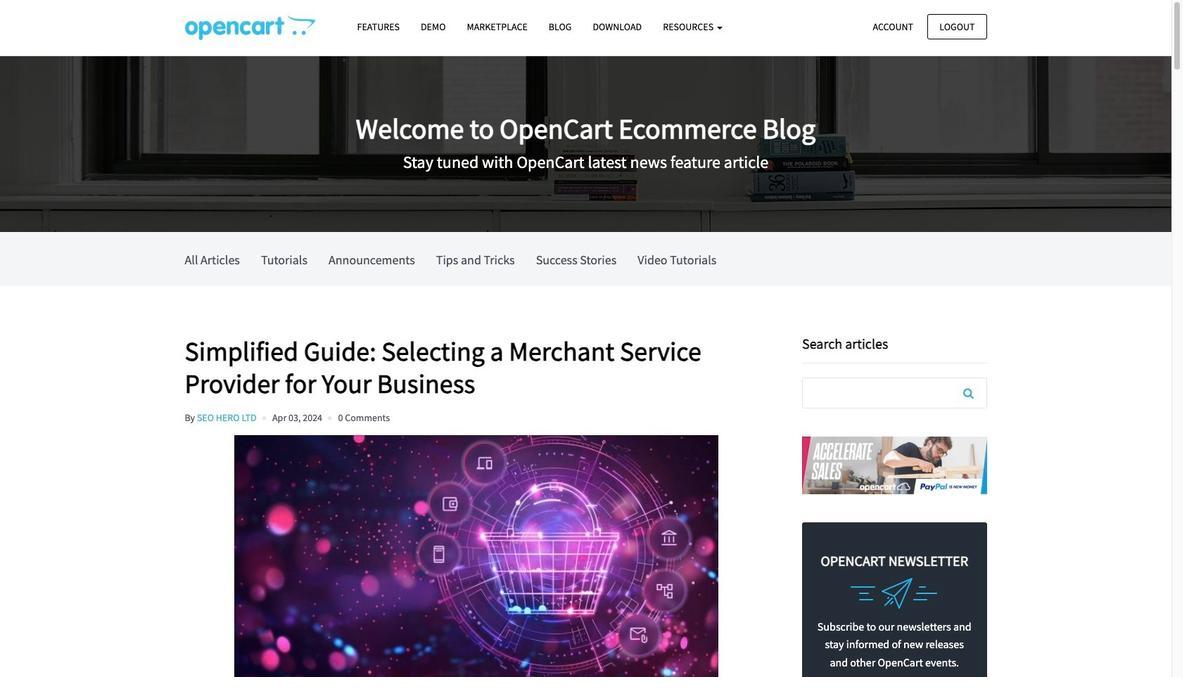 Task type: describe. For each thing, give the bounding box(es) containing it.
opencart - blog image
[[185, 15, 315, 40]]



Task type: locate. For each thing, give the bounding box(es) containing it.
None text field
[[803, 379, 986, 408]]

simplified guide: selecting a merchant service provider for your business image
[[185, 435, 767, 678]]

search image
[[963, 388, 974, 399]]



Task type: vqa. For each thing, say whether or not it's contained in the screenshot.
"SIMPLIFIED GUIDE: SELECTING A MERCHANT SERVICE PROVIDER FOR YOUR BUSINESS" image
yes



